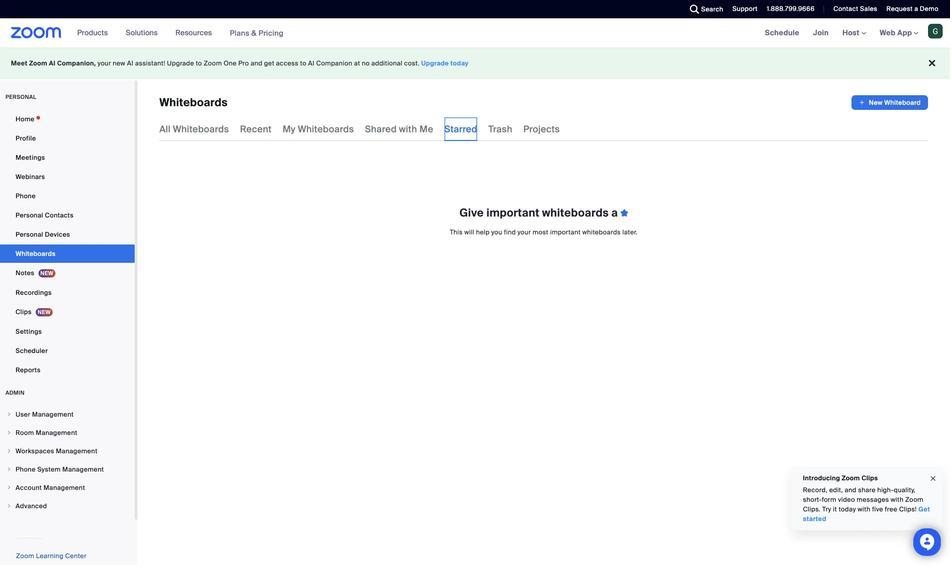 Task type: describe. For each thing, give the bounding box(es) containing it.
access
[[276, 59, 299, 67]]

1 vertical spatial with
[[891, 496, 904, 504]]

right image for account
[[6, 485, 12, 491]]

right image inside advanced menu item
[[6, 504, 12, 509]]

trash
[[488, 123, 513, 135]]

user management
[[16, 411, 74, 419]]

meet zoom ai companion, footer
[[0, 48, 950, 79]]

personal
[[5, 93, 36, 101]]

app
[[898, 28, 912, 38]]

assistant!
[[135, 59, 165, 67]]

right image for phone
[[6, 467, 12, 472]]

user management menu item
[[0, 406, 135, 423]]

record, edit, and share high-quality, short-form video messages with zoom clips. try it today with five free clips!
[[803, 486, 924, 514]]

get started link
[[803, 505, 930, 523]]

workspaces management
[[16, 447, 97, 455]]

management for room management
[[36, 429, 77, 437]]

personal contacts
[[16, 211, 74, 219]]

today inside the record, edit, and share high-quality, short-form video messages with zoom clips. try it today with five free clips!
[[839, 505, 856, 514]]

meet zoom ai companion, your new ai assistant! upgrade to zoom one pro and get access to ai companion at no additional cost. upgrade today
[[11, 59, 469, 67]]

center
[[65, 552, 86, 560]]

web app button
[[880, 28, 919, 38]]

home link
[[0, 110, 135, 128]]

product information navigation
[[70, 18, 290, 48]]

account management menu item
[[0, 479, 135, 497]]

me
[[420, 123, 433, 135]]

will
[[465, 228, 474, 236]]

support
[[733, 5, 758, 13]]

workspaces management menu item
[[0, 443, 135, 460]]

admin
[[5, 389, 25, 397]]

resources button
[[176, 18, 216, 48]]

introducing
[[803, 474, 840, 482]]

video
[[838, 496, 855, 504]]

zoom up edit,
[[842, 474, 860, 482]]

personal devices link
[[0, 225, 135, 244]]

phone system management
[[16, 466, 104, 474]]

clips link
[[0, 303, 135, 322]]

personal menu menu
[[0, 110, 135, 380]]

additional
[[372, 59, 403, 67]]

user
[[16, 411, 30, 419]]

2 upgrade from the left
[[421, 59, 449, 67]]

introducing zoom clips
[[803, 474, 878, 482]]

room management
[[16, 429, 77, 437]]

phone system management menu item
[[0, 461, 135, 478]]

whiteboards application
[[159, 95, 928, 110]]

get started
[[803, 505, 930, 523]]

all whiteboards
[[159, 123, 229, 135]]

shared
[[365, 123, 397, 135]]

personal for personal devices
[[16, 230, 43, 239]]

give important whiteboards a
[[460, 206, 621, 220]]

cost.
[[404, 59, 420, 67]]

one
[[224, 59, 237, 67]]

edit,
[[829, 486, 843, 494]]

1 upgrade from the left
[[167, 59, 194, 67]]

demo
[[920, 5, 939, 13]]

1 vertical spatial important
[[550, 228, 581, 236]]

0 vertical spatial important
[[487, 206, 540, 220]]

get
[[264, 59, 274, 67]]

no
[[362, 59, 370, 67]]

schedule link
[[758, 18, 806, 48]]

right image for room
[[6, 430, 12, 436]]

most
[[533, 228, 549, 236]]

my
[[283, 123, 296, 135]]

plans & pricing
[[230, 28, 284, 38]]

and inside meet zoom ai companion, footer
[[251, 59, 262, 67]]

3 ai from the left
[[308, 59, 315, 67]]

notes link
[[0, 264, 135, 283]]

short-
[[803, 496, 822, 504]]

search button
[[683, 0, 726, 18]]

quality,
[[894, 486, 916, 494]]

clips.
[[803, 505, 821, 514]]

whiteboard
[[885, 99, 921, 107]]

profile
[[16, 134, 36, 142]]

workspaces
[[16, 447, 54, 455]]

schedule
[[765, 28, 800, 38]]

tabs of all whiteboard page tab list
[[159, 117, 560, 141]]

you
[[491, 228, 502, 236]]

share
[[858, 486, 876, 494]]

recent
[[240, 123, 272, 135]]

profile picture image
[[928, 24, 943, 38]]

plans
[[230, 28, 250, 38]]

personal for personal contacts
[[16, 211, 43, 219]]

settings link
[[0, 323, 135, 341]]

1 horizontal spatial a
[[915, 5, 918, 13]]

free
[[885, 505, 898, 514]]

upgrade today link
[[421, 59, 469, 67]]

projects
[[523, 123, 560, 135]]

starred
[[444, 123, 477, 135]]

contact sales
[[834, 5, 878, 13]]

meetings link
[[0, 148, 135, 167]]

pro
[[238, 59, 249, 67]]

zoom right meet
[[29, 59, 47, 67]]

at
[[354, 59, 360, 67]]

settings
[[16, 328, 42, 336]]

management inside phone system management menu item
[[62, 466, 104, 474]]

help
[[476, 228, 490, 236]]



Task type: locate. For each thing, give the bounding box(es) containing it.
management down room management 'menu item'
[[56, 447, 97, 455]]

2 phone from the top
[[16, 466, 36, 474]]

solutions
[[126, 28, 158, 38]]

profile link
[[0, 129, 135, 148]]

your
[[98, 59, 111, 67], [518, 228, 531, 236]]

zoom up clips!
[[905, 496, 924, 504]]

high-
[[878, 486, 894, 494]]

0 horizontal spatial ai
[[49, 59, 55, 67]]

1 to from the left
[[196, 59, 202, 67]]

whiteboards right all
[[173, 123, 229, 135]]

join link
[[806, 18, 836, 48]]

0 vertical spatial right image
[[6, 412, 12, 417]]

zoom logo image
[[11, 27, 61, 38]]

this will help you find your most important whiteboards later.
[[450, 228, 638, 236]]

right image left room
[[6, 430, 12, 436]]

0 vertical spatial personal
[[16, 211, 43, 219]]

whiteboards inside whiteboards link
[[16, 250, 56, 258]]

1 vertical spatial clips
[[862, 474, 878, 482]]

companion
[[316, 59, 352, 67]]

1 right image from the top
[[6, 430, 12, 436]]

banner containing products
[[0, 18, 950, 48]]

0 horizontal spatial to
[[196, 59, 202, 67]]

management inside room management 'menu item'
[[36, 429, 77, 437]]

new whiteboard
[[869, 99, 921, 107]]

0 vertical spatial whiteboards
[[542, 206, 609, 220]]

personal contacts link
[[0, 206, 135, 225]]

notes
[[16, 269, 34, 277]]

right image inside workspaces management menu item
[[6, 449, 12, 454]]

and left "get"
[[251, 59, 262, 67]]

3 right image from the top
[[6, 485, 12, 491]]

this
[[450, 228, 463, 236]]

management inside 'account management' menu item
[[44, 484, 85, 492]]

personal devices
[[16, 230, 70, 239]]

2 right image from the top
[[6, 449, 12, 454]]

whiteboards right my
[[298, 123, 354, 135]]

1.888.799.9666 button
[[760, 0, 817, 18], [767, 5, 815, 13]]

phone for phone system management
[[16, 466, 36, 474]]

host
[[843, 28, 862, 38]]

0 vertical spatial today
[[451, 59, 469, 67]]

and
[[251, 59, 262, 67], [845, 486, 857, 494]]

right image left account
[[6, 485, 12, 491]]

new
[[113, 59, 125, 67]]

right image left the advanced
[[6, 504, 12, 509]]

account
[[16, 484, 42, 492]]

1 phone from the top
[[16, 192, 36, 200]]

banner
[[0, 18, 950, 48]]

your left new
[[98, 59, 111, 67]]

1.888.799.9666
[[767, 5, 815, 13]]

scheduler link
[[0, 342, 135, 360]]

2 personal from the top
[[16, 230, 43, 239]]

companion,
[[57, 59, 96, 67]]

contact
[[834, 5, 859, 13]]

1 vertical spatial personal
[[16, 230, 43, 239]]

webinars
[[16, 173, 45, 181]]

phone link
[[0, 187, 135, 205]]

admin menu menu
[[0, 406, 135, 516]]

form
[[822, 496, 837, 504]]

reports
[[16, 366, 41, 374]]

0 vertical spatial phone
[[16, 192, 36, 200]]

meetings
[[16, 153, 45, 162]]

with
[[399, 123, 417, 135], [891, 496, 904, 504], [858, 505, 871, 514]]

management up advanced menu item
[[44, 484, 85, 492]]

1 personal from the top
[[16, 211, 43, 219]]

right image inside 'account management' menu item
[[6, 485, 12, 491]]

right image
[[6, 412, 12, 417], [6, 449, 12, 454]]

clips up the share in the right bottom of the page
[[862, 474, 878, 482]]

right image inside phone system management menu item
[[6, 467, 12, 472]]

1 vertical spatial phone
[[16, 466, 36, 474]]

with down messages
[[858, 505, 871, 514]]

phone for phone
[[16, 192, 36, 200]]

1 vertical spatial a
[[611, 206, 618, 220]]

0 vertical spatial with
[[399, 123, 417, 135]]

zoom
[[29, 59, 47, 67], [204, 59, 222, 67], [842, 474, 860, 482], [905, 496, 924, 504], [16, 552, 34, 560]]

right image for user management
[[6, 412, 12, 417]]

2 vertical spatial with
[[858, 505, 871, 514]]

1 horizontal spatial and
[[845, 486, 857, 494]]

clips!
[[899, 505, 917, 514]]

right image for workspaces management
[[6, 449, 12, 454]]

1 horizontal spatial today
[[839, 505, 856, 514]]

1 vertical spatial and
[[845, 486, 857, 494]]

personal up personal devices
[[16, 211, 43, 219]]

management up workspaces management
[[36, 429, 77, 437]]

room
[[16, 429, 34, 437]]

management inside user management menu item
[[32, 411, 74, 419]]

0 vertical spatial your
[[98, 59, 111, 67]]

1 horizontal spatial your
[[518, 228, 531, 236]]

phone inside menu item
[[16, 466, 36, 474]]

web app
[[880, 28, 912, 38]]

0 horizontal spatial today
[[451, 59, 469, 67]]

2 right image from the top
[[6, 467, 12, 472]]

1 vertical spatial today
[[839, 505, 856, 514]]

right image left workspaces
[[6, 449, 12, 454]]

my whiteboards
[[283, 123, 354, 135]]

recordings link
[[0, 284, 135, 302]]

your inside meet zoom ai companion, footer
[[98, 59, 111, 67]]

0 horizontal spatial important
[[487, 206, 540, 220]]

phone
[[16, 192, 36, 200], [16, 466, 36, 474]]

personal
[[16, 211, 43, 219], [16, 230, 43, 239]]

management for account management
[[44, 484, 85, 492]]

phone inside personal menu menu
[[16, 192, 36, 200]]

zoom left learning
[[16, 552, 34, 560]]

today
[[451, 59, 469, 67], [839, 505, 856, 514]]

upgrade right the cost.
[[421, 59, 449, 67]]

4 right image from the top
[[6, 504, 12, 509]]

contacts
[[45, 211, 74, 219]]

webinars link
[[0, 168, 135, 186]]

learning
[[36, 552, 63, 560]]

it
[[833, 505, 837, 514]]

devices
[[45, 230, 70, 239]]

clips up settings
[[16, 308, 32, 316]]

to
[[196, 59, 202, 67], [300, 59, 306, 67]]

products
[[77, 28, 108, 38]]

shared with me
[[365, 123, 433, 135]]

1 vertical spatial right image
[[6, 449, 12, 454]]

1 horizontal spatial to
[[300, 59, 306, 67]]

whiteboards
[[542, 206, 609, 220], [582, 228, 621, 236]]

try
[[822, 505, 832, 514]]

management for workspaces management
[[56, 447, 97, 455]]

management for user management
[[32, 411, 74, 419]]

whiteboards left later.
[[582, 228, 621, 236]]

0 horizontal spatial with
[[399, 123, 417, 135]]

ai left companion,
[[49, 59, 55, 67]]

right image inside user management menu item
[[6, 412, 12, 417]]

0 vertical spatial a
[[915, 5, 918, 13]]

1 horizontal spatial important
[[550, 228, 581, 236]]

request
[[887, 5, 913, 13]]

0 horizontal spatial a
[[611, 206, 618, 220]]

0 horizontal spatial and
[[251, 59, 262, 67]]

0 vertical spatial and
[[251, 59, 262, 67]]

1 horizontal spatial ai
[[127, 59, 133, 67]]

give
[[460, 206, 484, 220]]

1 right image from the top
[[6, 412, 12, 417]]

meetings navigation
[[758, 18, 950, 48]]

right image inside room management 'menu item'
[[6, 430, 12, 436]]

right image
[[6, 430, 12, 436], [6, 467, 12, 472], [6, 485, 12, 491], [6, 504, 12, 509]]

your right find
[[518, 228, 531, 236]]

close image
[[930, 474, 937, 484]]

whiteboards up this will help you find your most important whiteboards later.
[[542, 206, 609, 220]]

resources
[[176, 28, 212, 38]]

0 horizontal spatial your
[[98, 59, 111, 67]]

system
[[37, 466, 61, 474]]

scheduler
[[16, 347, 48, 355]]

whiteboards inside whiteboards application
[[159, 95, 228, 110]]

advanced menu item
[[0, 498, 135, 515]]

get
[[919, 505, 930, 514]]

and inside the record, edit, and share high-quality, short-form video messages with zoom clips. try it today with five free clips!
[[845, 486, 857, 494]]

whiteboards link
[[0, 245, 135, 263]]

pricing
[[259, 28, 284, 38]]

2 to from the left
[[300, 59, 306, 67]]

recordings
[[16, 289, 52, 297]]

clips
[[16, 308, 32, 316], [862, 474, 878, 482]]

whiteboards
[[159, 95, 228, 110], [173, 123, 229, 135], [298, 123, 354, 135], [16, 250, 56, 258]]

management up room management
[[32, 411, 74, 419]]

zoom left one
[[204, 59, 222, 67]]

with left me
[[399, 123, 417, 135]]

0 vertical spatial clips
[[16, 308, 32, 316]]

phone up account
[[16, 466, 36, 474]]

zoom learning center
[[16, 552, 86, 560]]

1 vertical spatial whiteboards
[[582, 228, 621, 236]]

contact sales link
[[827, 0, 880, 18], [834, 5, 878, 13]]

to down resources dropdown button
[[196, 59, 202, 67]]

to right "access"
[[300, 59, 306, 67]]

ai
[[49, 59, 55, 67], [127, 59, 133, 67], [308, 59, 315, 67]]

today inside meet zoom ai companion, footer
[[451, 59, 469, 67]]

upgrade down product information navigation
[[167, 59, 194, 67]]

important right most
[[550, 228, 581, 236]]

add image
[[859, 98, 865, 107]]

personal down personal contacts
[[16, 230, 43, 239]]

ai left companion
[[308, 59, 315, 67]]

advanced
[[16, 502, 47, 510]]

plans & pricing link
[[230, 28, 284, 38], [230, 28, 284, 38]]

upgrade
[[167, 59, 194, 67], [421, 59, 449, 67]]

2 ai from the left
[[127, 59, 133, 67]]

whiteboards down personal devices
[[16, 250, 56, 258]]

important up find
[[487, 206, 540, 220]]

with up free
[[891, 496, 904, 504]]

2 horizontal spatial with
[[891, 496, 904, 504]]

management inside workspaces management menu item
[[56, 447, 97, 455]]

important
[[487, 206, 540, 220], [550, 228, 581, 236]]

phone down webinars
[[16, 192, 36, 200]]

whiteboards up all whiteboards at left
[[159, 95, 228, 110]]

all
[[159, 123, 171, 135]]

messages
[[857, 496, 889, 504]]

0 horizontal spatial clips
[[16, 308, 32, 316]]

clips inside personal menu menu
[[16, 308, 32, 316]]

meet
[[11, 59, 27, 67]]

with inside tabs of all whiteboard page tab list
[[399, 123, 417, 135]]

&
[[251, 28, 257, 38]]

solutions button
[[126, 18, 162, 48]]

host button
[[843, 28, 866, 38]]

right image left system
[[6, 467, 12, 472]]

join
[[813, 28, 829, 38]]

and up video
[[845, 486, 857, 494]]

right image left user
[[6, 412, 12, 417]]

1 horizontal spatial upgrade
[[421, 59, 449, 67]]

2 horizontal spatial ai
[[308, 59, 315, 67]]

zoom inside the record, edit, and share high-quality, short-form video messages with zoom clips. try it today with five free clips!
[[905, 496, 924, 504]]

0 horizontal spatial upgrade
[[167, 59, 194, 67]]

support link
[[726, 0, 760, 18], [733, 5, 758, 13]]

1 horizontal spatial with
[[858, 505, 871, 514]]

find
[[504, 228, 516, 236]]

room management menu item
[[0, 424, 135, 442]]

ai right new
[[127, 59, 133, 67]]

account management
[[16, 484, 85, 492]]

1 ai from the left
[[49, 59, 55, 67]]

later.
[[623, 228, 638, 236]]

1 horizontal spatial clips
[[862, 474, 878, 482]]

1 vertical spatial your
[[518, 228, 531, 236]]

management up 'account management' menu item at the left bottom of the page
[[62, 466, 104, 474]]



Task type: vqa. For each thing, say whether or not it's contained in the screenshot.
the top today
yes



